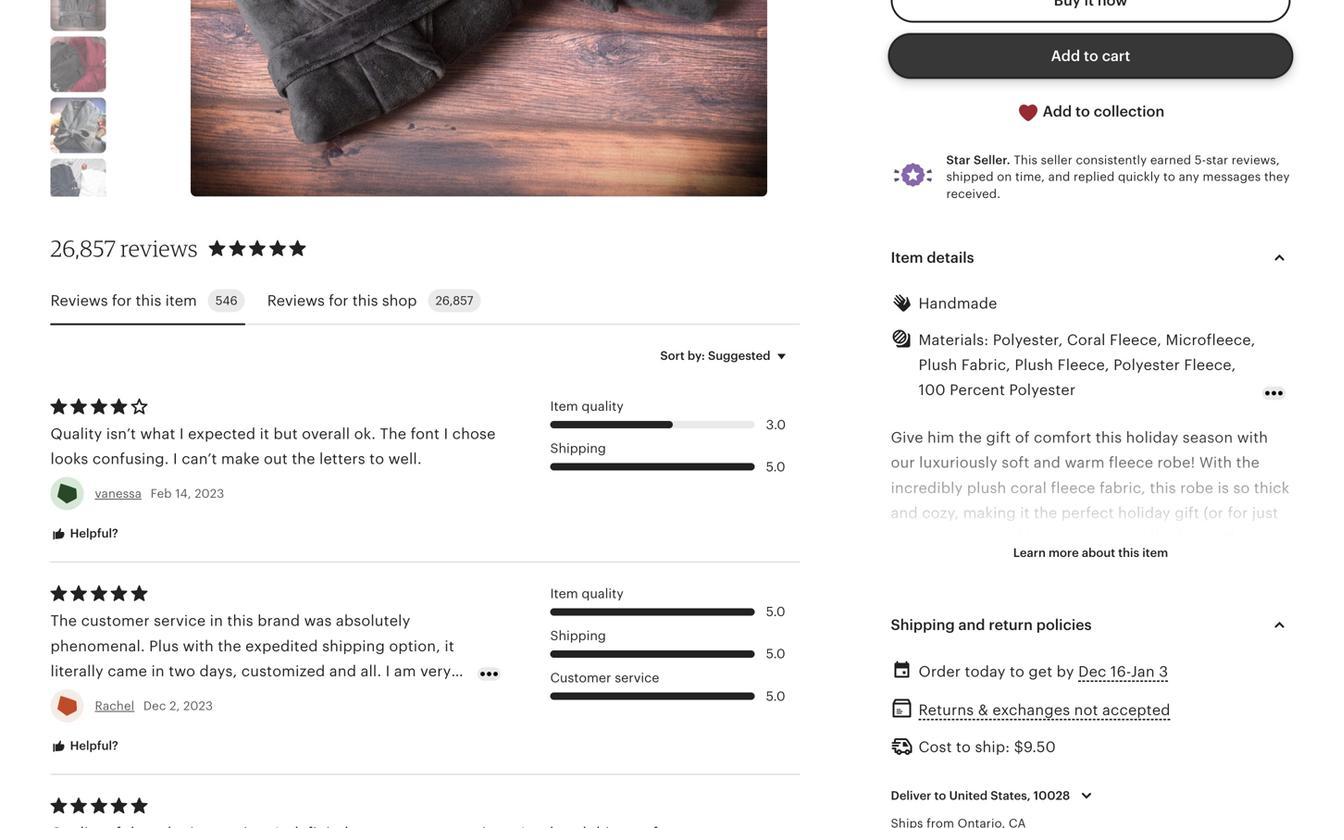 Task type: describe. For each thing, give the bounding box(es) containing it.
26,857 for 26,857 reviews
[[50, 235, 116, 262]]

1 vertical spatial approximately
[[964, 807, 1067, 824]]

wide
[[1130, 631, 1164, 647]]

order
[[919, 664, 961, 680]]

it inside 'quality isn't what i expected it but overall ok. the font i chose looks confusing. i can't make out the letters to well.'
[[260, 426, 269, 442]]

thick
[[1254, 480, 1290, 496]]

lounging
[[1027, 530, 1091, 547]]

states,
[[991, 789, 1031, 803]]

to right up
[[914, 782, 928, 798]]

pockets.
[[987, 631, 1048, 647]]

feb
[[151, 487, 172, 501]]

learn
[[1013, 546, 1046, 560]]

1 vertical spatial holiday
[[1118, 505, 1171, 521]]

robe
[[891, 757, 928, 773]]

to right cost
[[956, 739, 971, 756]]

helpful? button for 3.0
[[37, 517, 132, 551]]

0 vertical spatial length
[[932, 757, 978, 773]]

incredibly
[[891, 480, 963, 496]]

overall
[[302, 426, 350, 442]]

measurements
[[1104, 807, 1209, 824]]

546
[[215, 294, 238, 308]]

service inside the customer service in this brand was absolutely phenomenal. plus with the expedited shipping option, it literally came in two days, customized and all. i am very impressed!
[[154, 613, 206, 629]]

it down toasty
[[977, 555, 986, 572]]

helpful? for 3.0
[[67, 527, 118, 541]]

customer
[[550, 671, 611, 685]]

0 vertical spatial holiday
[[1126, 429, 1179, 446]]

coral
[[1010, 480, 1047, 496]]

united
[[949, 789, 988, 803]]

cozy,
[[922, 505, 959, 521]]

star
[[946, 153, 971, 167]]

matching
[[1177, 606, 1245, 622]]

any
[[1179, 170, 1199, 184]]

very
[[420, 663, 451, 680]]

to right s
[[1241, 731, 1256, 748]]

well.
[[388, 451, 422, 467]]

it down coral
[[1020, 505, 1030, 521]]

deliver to united states, 10028
[[891, 789, 1070, 803]]

up
[[891, 782, 910, 798]]

return
[[989, 617, 1033, 634]]

rachel link
[[95, 699, 134, 713]]

vanessa
[[95, 487, 142, 501]]

seller.
[[974, 153, 1010, 167]]

in inside available in men's one-size-fits-most, good for s to xl. robe length measures approximately 50" and chest fits up to about 56".  sleeve length (from shoulder to hem) measures approximately 23".  measurements can v
[[960, 731, 973, 748]]

handmade
[[919, 295, 997, 312]]

by
[[1057, 664, 1074, 680]]

0 vertical spatial approximately
[[1056, 757, 1159, 773]]

1 horizontal spatial polyester
[[1114, 357, 1180, 373]]

not
[[1074, 702, 1098, 718]]

shop
[[382, 292, 417, 309]]

to inside give him the gift of comfort this holiday season with our luxuriously soft and warm fleece robe!  with the incredibly plush coral fleece fabric, this robe is so thick and cozy, making it the perfect holiday gift (or for just staying toasty and lounging around the house!!). personalize it to make it as special as he is.
[[990, 555, 1005, 572]]

this seller consistently earned 5-star reviews, shipped on time, and replied quickly to any messages they received.
[[946, 153, 1290, 201]]

so inside give him the gift of comfort this holiday season with our luxuriously soft and warm fleece robe!  with the incredibly plush coral fleece fabric, this robe is so thick and cozy, making it the perfect holiday gift (or for just staying toasty and lounging around the house!!). personalize it to make it as special as he is.
[[1233, 480, 1250, 496]]

ship:
[[975, 739, 1010, 756]]

personalize
[[891, 555, 973, 572]]

cost to ship: $ 9.50
[[919, 739, 1056, 756]]

was
[[304, 613, 332, 629]]

to down 'chest'
[[1224, 782, 1239, 798]]

is
[[1218, 480, 1229, 496]]

this left shop
[[352, 292, 378, 309]]

50"
[[1163, 757, 1188, 773]]

fits-
[[1089, 731, 1117, 748]]

also
[[983, 606, 1012, 622]]

deliver to united states, 10028 button
[[877, 777, 1112, 816]]

dec 16-jan 3 button
[[1078, 659, 1168, 686]]

the inside the customer service in this brand was absolutely phenomenal. plus with the expedited shipping option, it literally came in two days, customized and all. i am very impressed!
[[50, 613, 77, 629]]

1 vertical spatial length
[[1063, 782, 1110, 798]]

robe!
[[1157, 454, 1195, 471]]

of inside give him the gift of comfort this holiday season with our luxuriously soft and warm fleece robe!  with the incredibly plush coral fleece fabric, this robe is so thick and cozy, making it the perfect holiday gift (or for just staying toasty and lounging around the house!!). personalize it to make it as special as he is.
[[1015, 429, 1030, 446]]

available
[[891, 731, 956, 748]]

what
[[140, 426, 175, 442]]

literally
[[50, 663, 104, 680]]

isn't
[[106, 426, 136, 442]]

warm
[[1065, 454, 1105, 471]]

personalized men's holiday gift robe custom gift for him image 9 image
[[50, 159, 106, 214]]

this down the reviews
[[136, 292, 161, 309]]

to inside add to collection button
[[1075, 103, 1090, 120]]

1 vertical spatial in
[[151, 663, 165, 680]]

and down making
[[996, 530, 1023, 547]]

add for add to collection
[[1043, 103, 1072, 120]]

side
[[953, 631, 983, 647]]

(from
[[1114, 782, 1153, 798]]

star
[[1206, 153, 1228, 167]]

so inside these robes also feature shawl collar, a matching belt, and two side pockets.  we offer a wide range of embroidery personalization, so that you can add the perfect final touch to the robes.
[[1098, 656, 1114, 673]]

helpful? for 5.0
[[67, 739, 118, 753]]

(or
[[1204, 505, 1224, 521]]

2023 for 5.0
[[183, 699, 213, 713]]

personalized men's holiday gift robe custom gift for him image 6 image
[[50, 0, 106, 31]]

star seller.
[[946, 153, 1010, 167]]

this up the warm at the right bottom of page
[[1096, 429, 1122, 446]]

the inside 'quality isn't what i expected it but overall ok. the font i chose looks confusing. i can't make out the letters to well.'
[[292, 451, 315, 467]]

rachel
[[95, 699, 134, 713]]

more
[[1049, 546, 1079, 560]]

accepted
[[1102, 702, 1170, 718]]

3
[[1159, 664, 1168, 680]]

of inside these robes also feature shawl collar, a matching belt, and two side pockets.  we offer a wide range of embroidery personalization, so that you can add the perfect final touch to the robes.
[[1214, 631, 1229, 647]]

customer service
[[550, 671, 659, 685]]

robe
[[1180, 480, 1214, 496]]

quality for 5.0
[[582, 586, 624, 601]]

perfect inside these robes also feature shawl collar, a matching belt, and two side pockets.  we offer a wide range of embroidery personalization, so that you can add the perfect final touch to the robes.
[[891, 681, 943, 698]]

collection
[[1094, 103, 1165, 120]]

quality isn't what i expected it but overall ok. the font i chose looks confusing. i can't make out the letters to well.
[[50, 426, 496, 467]]

shipping and return policies
[[891, 617, 1092, 634]]

shipping and return policies button
[[874, 603, 1307, 647]]

0 vertical spatial gift
[[986, 429, 1011, 446]]

chest
[[1224, 757, 1263, 773]]

this down robe!
[[1150, 480, 1176, 496]]

for left shop
[[329, 292, 348, 309]]

1 horizontal spatial fleece,
[[1110, 332, 1162, 348]]

suggested
[[708, 349, 770, 363]]

with
[[1199, 454, 1232, 471]]

returns
[[919, 702, 974, 718]]

0 horizontal spatial fleece,
[[1058, 357, 1109, 373]]

expedited
[[245, 638, 318, 655]]

it inside the customer service in this brand was absolutely phenomenal. plus with the expedited shipping option, it literally came in two days, customized and all. i am very impressed!
[[445, 638, 454, 655]]

you
[[1151, 656, 1178, 673]]

final
[[947, 681, 979, 698]]

for inside give him the gift of comfort this holiday season with our luxuriously soft and warm fleece robe!  with the incredibly plush coral fleece fabric, this robe is so thick and cozy, making it the perfect holiday gift (or for just staying toasty and lounging around the house!!). personalize it to make it as special as he is.
[[1228, 505, 1248, 521]]

about inside dropdown button
[[1082, 546, 1115, 560]]

make inside 'quality isn't what i expected it but overall ok. the font i chose looks confusing. i can't make out the letters to well.'
[[221, 451, 260, 467]]

perfect inside give him the gift of comfort this holiday season with our luxuriously soft and warm fleece robe!  with the incredibly plush coral fleece fabric, this robe is so thick and cozy, making it the perfect holiday gift (or for just staying toasty and lounging around the house!!). personalize it to make it as special as he is.
[[1061, 505, 1114, 521]]

0 vertical spatial a
[[1164, 606, 1173, 622]]

comfort
[[1034, 429, 1092, 446]]

for inside available in men's one-size-fits-most, good for s to xl. robe length measures approximately 50" and chest fits up to about 56".  sleeve length (from shoulder to hem) measures approximately 23".  measurements can v
[[1203, 731, 1223, 748]]

i right what at the bottom left
[[179, 426, 184, 442]]

i right "font"
[[444, 426, 448, 442]]

i inside the customer service in this brand was absolutely phenomenal. plus with the expedited shipping option, it literally came in two days, customized and all. i am very impressed!
[[386, 663, 390, 680]]

reviews for this shop
[[267, 292, 417, 309]]

details
[[927, 250, 974, 266]]

2 as from the left
[[1141, 555, 1157, 572]]

special
[[1086, 555, 1137, 572]]

quality for 3.0
[[582, 399, 624, 414]]

can inside available in men's one-size-fits-most, good for s to xl. robe length measures approximately 50" and chest fits up to about 56".  sleeve length (from shoulder to hem) measures approximately 23".  measurements can v
[[1213, 807, 1240, 824]]

2 5.0 from the top
[[766, 604, 785, 619]]

26,857 for 26,857
[[435, 294, 473, 308]]

expected
[[188, 426, 256, 442]]

2023 for 3.0
[[195, 487, 224, 501]]

is.
[[1183, 555, 1199, 572]]

came
[[108, 663, 147, 680]]

polyester,
[[993, 332, 1063, 348]]



Task type: vqa. For each thing, say whether or not it's contained in the screenshot.
1st PetCustomization from right
no



Task type: locate. For each thing, give the bounding box(es) containing it.
to down get
[[1029, 681, 1044, 698]]

1 vertical spatial add
[[1043, 103, 1072, 120]]

quality
[[582, 399, 624, 414], [582, 586, 624, 601]]

1 vertical spatial 26,857
[[435, 294, 473, 308]]

the down "by"
[[1048, 681, 1071, 698]]

2 horizontal spatial in
[[960, 731, 973, 748]]

1 5.0 from the top
[[766, 459, 785, 474]]

&
[[978, 702, 988, 718]]

the inside the customer service in this brand was absolutely phenomenal. plus with the expedited shipping option, it literally came in two days, customized and all. i am very impressed!
[[218, 638, 241, 655]]

messages
[[1203, 170, 1261, 184]]

gift left (or on the right of page
[[1175, 505, 1200, 521]]

0 vertical spatial perfect
[[1061, 505, 1114, 521]]

give him the gift of comfort this holiday season with our luxuriously soft and warm fleece robe!  with the incredibly plush coral fleece fabric, this robe is so thick and cozy, making it the perfect holiday gift (or for just staying toasty and lounging around the house!!). personalize it to make it as special as he is.
[[891, 429, 1290, 572]]

1 vertical spatial a
[[1117, 631, 1126, 647]]

confusing.
[[92, 451, 169, 467]]

0 horizontal spatial reviews
[[50, 292, 108, 309]]

1 item quality from the top
[[550, 399, 624, 414]]

order today to get by dec 16-jan 3
[[919, 664, 1168, 680]]

range
[[1168, 631, 1210, 647]]

1 horizontal spatial dec
[[1078, 664, 1106, 680]]

0 horizontal spatial polyester
[[1009, 382, 1076, 399]]

1 horizontal spatial fleece
[[1109, 454, 1153, 471]]

soft
[[1002, 454, 1030, 471]]

i right "all."
[[386, 663, 390, 680]]

1 vertical spatial polyester
[[1009, 382, 1076, 399]]

2 vertical spatial item
[[550, 586, 578, 601]]

length down cost
[[932, 757, 978, 773]]

0 vertical spatial 2023
[[195, 487, 224, 501]]

hem)
[[1243, 782, 1280, 798]]

item inside dropdown button
[[891, 250, 923, 266]]

i left "can't"
[[173, 451, 178, 467]]

consistently
[[1076, 153, 1147, 167]]

1 vertical spatial fleece
[[1051, 480, 1095, 496]]

and up staying
[[891, 505, 918, 521]]

$
[[1014, 739, 1024, 756]]

shipping for 3.0
[[550, 441, 606, 456]]

with inside the customer service in this brand was absolutely phenomenal. plus with the expedited shipping option, it literally came in two days, customized and all. i am very impressed!
[[183, 638, 214, 655]]

the up lounging
[[1034, 505, 1057, 521]]

it up very
[[445, 638, 454, 655]]

perfect down order
[[891, 681, 943, 698]]

measures
[[982, 757, 1052, 773], [891, 807, 960, 824]]

fleece up fabric,
[[1109, 454, 1153, 471]]

reviews for reviews for this shop
[[267, 292, 325, 309]]

2023
[[195, 487, 224, 501], [183, 699, 213, 713]]

collar,
[[1116, 606, 1160, 622]]

plush down polyester, on the right of the page
[[1015, 357, 1053, 373]]

customized
[[241, 663, 325, 680]]

0 vertical spatial item quality
[[550, 399, 624, 414]]

the right add
[[1244, 656, 1267, 673]]

item
[[891, 250, 923, 266], [550, 399, 578, 414], [550, 586, 578, 601]]

letters
[[319, 451, 365, 467]]

as
[[1066, 555, 1082, 572], [1141, 555, 1157, 572]]

fleece,
[[1110, 332, 1162, 348], [1058, 357, 1109, 373], [1184, 357, 1236, 373]]

1 plush from the left
[[919, 357, 957, 373]]

dec
[[1078, 664, 1106, 680], [143, 699, 166, 713]]

polyester up comfort
[[1009, 382, 1076, 399]]

for right (or on the right of page
[[1228, 505, 1248, 521]]

house!!).
[[1178, 530, 1240, 547]]

and down 'shipping'
[[329, 663, 356, 680]]

1 vertical spatial 2023
[[183, 699, 213, 713]]

0 vertical spatial about
[[1082, 546, 1115, 560]]

plush up 100
[[919, 357, 957, 373]]

shipping inside 'shipping and return policies' dropdown button
[[891, 617, 955, 634]]

1 horizontal spatial perfect
[[1061, 505, 1114, 521]]

1 horizontal spatial item
[[1142, 546, 1168, 560]]

4 5.0 from the top
[[766, 689, 785, 704]]

1 horizontal spatial 26,857
[[435, 294, 473, 308]]

0 horizontal spatial make
[[221, 451, 260, 467]]

2 helpful? button from the top
[[37, 729, 132, 764]]

measures down the '$'
[[982, 757, 1052, 773]]

holiday up robe!
[[1126, 429, 1179, 446]]

0 vertical spatial so
[[1233, 480, 1250, 496]]

add for add to cart
[[1051, 48, 1080, 65]]

add up seller
[[1043, 103, 1072, 120]]

fabric,
[[1099, 480, 1146, 496]]

measures down deliver at bottom
[[891, 807, 960, 824]]

two down 'plus'
[[169, 663, 195, 680]]

1 horizontal spatial of
[[1214, 631, 1229, 647]]

1 horizontal spatial a
[[1164, 606, 1173, 622]]

it down lounging
[[1052, 555, 1062, 572]]

1 helpful? from the top
[[67, 527, 118, 541]]

robes.
[[1075, 681, 1120, 698]]

toasty
[[947, 530, 991, 547]]

fleece
[[1109, 454, 1153, 471], [1051, 480, 1095, 496]]

fleece down the warm at the right bottom of page
[[1051, 480, 1095, 496]]

helpful? button for 5.0
[[37, 729, 132, 764]]

am
[[394, 663, 416, 680]]

0 horizontal spatial gift
[[986, 429, 1011, 446]]

with right season
[[1237, 429, 1268, 446]]

0 horizontal spatial with
[[183, 638, 214, 655]]

holiday down fabric,
[[1118, 505, 1171, 521]]

1 horizontal spatial plush
[[1015, 357, 1053, 373]]

1 vertical spatial helpful?
[[67, 739, 118, 753]]

0 horizontal spatial two
[[169, 663, 195, 680]]

fleece, down coral
[[1058, 357, 1109, 373]]

this inside dropdown button
[[1118, 546, 1139, 560]]

0 vertical spatial add
[[1051, 48, 1080, 65]]

the right with on the right of page
[[1236, 454, 1260, 471]]

polyester
[[1114, 357, 1180, 373], [1009, 382, 1076, 399]]

to down ok.
[[369, 451, 384, 467]]

0 horizontal spatial service
[[154, 613, 206, 629]]

a
[[1164, 606, 1173, 622], [1117, 631, 1126, 647]]

0 vertical spatial quality
[[582, 399, 624, 414]]

1 horizontal spatial service
[[615, 671, 659, 685]]

to inside these robes also feature shawl collar, a matching belt, and two side pockets.  we offer a wide range of embroidery personalization, so that you can add the perfect final touch to the robes.
[[1029, 681, 1044, 698]]

2 horizontal spatial fleece,
[[1184, 357, 1236, 373]]

personalized men's holiday gift robe custom gift for him image 8 image
[[50, 97, 106, 153]]

of up soft
[[1015, 429, 1030, 446]]

and left return
[[958, 617, 985, 634]]

0 horizontal spatial can
[[1182, 656, 1208, 673]]

of
[[1015, 429, 1030, 446], [1214, 631, 1229, 647]]

1 as from the left
[[1066, 555, 1082, 572]]

item left is. in the right of the page
[[1142, 546, 1168, 560]]

1 vertical spatial item
[[550, 399, 578, 414]]

and inside these robes also feature shawl collar, a matching belt, and two side pockets.  we offer a wide range of embroidery personalization, so that you can add the perfect final touch to the robes.
[[891, 631, 918, 647]]

1 horizontal spatial in
[[210, 613, 223, 629]]

so up robes.
[[1098, 656, 1114, 673]]

0 horizontal spatial the
[[50, 613, 77, 629]]

1 vertical spatial with
[[183, 638, 214, 655]]

fleece, right coral
[[1110, 332, 1162, 348]]

about
[[1082, 546, 1115, 560], [933, 782, 974, 798]]

add to cart button
[[891, 34, 1291, 78]]

length up 23".
[[1063, 782, 1110, 798]]

1 horizontal spatial two
[[922, 631, 949, 647]]

brand
[[258, 613, 300, 629]]

in left ship:
[[960, 731, 973, 748]]

0 vertical spatial can
[[1182, 656, 1208, 673]]

touch
[[983, 681, 1025, 698]]

1 horizontal spatial measures
[[982, 757, 1052, 773]]

belt,
[[1249, 606, 1282, 622]]

days,
[[199, 663, 237, 680]]

can inside these robes also feature shawl collar, a matching belt, and two side pockets.  we offer a wide range of embroidery personalization, so that you can add the perfect final touch to the robes.
[[1182, 656, 1208, 673]]

to left cart at top
[[1084, 48, 1098, 65]]

1 vertical spatial make
[[1009, 555, 1048, 572]]

reviews down 26,857 reviews
[[50, 292, 108, 309]]

0 horizontal spatial dec
[[143, 699, 166, 713]]

3 5.0 from the top
[[766, 647, 785, 661]]

about left 56".
[[933, 782, 974, 798]]

approximately down states,
[[964, 807, 1067, 824]]

replied
[[1074, 170, 1115, 184]]

with inside give him the gift of comfort this holiday season with our luxuriously soft and warm fleece robe!  with the incredibly plush coral fleece fabric, this robe is so thick and cozy, making it the perfect holiday gift (or for just staying toasty and lounging around the house!!). personalize it to make it as special as he is.
[[1237, 429, 1268, 446]]

making
[[963, 505, 1016, 521]]

1 quality from the top
[[582, 399, 624, 414]]

returns & exchanges not accepted button
[[919, 697, 1170, 724]]

but
[[273, 426, 298, 442]]

0 vertical spatial with
[[1237, 429, 1268, 446]]

16-
[[1111, 664, 1131, 680]]

to inside 'add to cart' "button"
[[1084, 48, 1098, 65]]

23".
[[1071, 807, 1099, 824]]

0 vertical spatial measures
[[982, 757, 1052, 773]]

1 vertical spatial gift
[[1175, 505, 1200, 521]]

percent
[[950, 382, 1005, 399]]

helpful? down rachel link
[[67, 739, 118, 753]]

and inside "this seller consistently earned 5-star reviews, shipped on time, and replied quickly to any messages they received."
[[1048, 170, 1070, 184]]

of up add
[[1214, 631, 1229, 647]]

today
[[965, 664, 1006, 680]]

helpful? button down "impressed!"
[[37, 729, 132, 764]]

he
[[1161, 555, 1178, 572]]

our
[[891, 454, 915, 471]]

reviews for reviews for this item
[[50, 292, 108, 309]]

1 vertical spatial so
[[1098, 656, 1114, 673]]

personalized men's holiday gift robe custom gift for him image 7 image
[[50, 36, 106, 92]]

5.0
[[766, 459, 785, 474], [766, 604, 785, 619], [766, 647, 785, 661], [766, 689, 785, 704]]

2023 right 2,
[[183, 699, 213, 713]]

two inside the customer service in this brand was absolutely phenomenal. plus with the expedited shipping option, it literally came in two days, customized and all. i am very impressed!
[[169, 663, 195, 680]]

0 vertical spatial make
[[221, 451, 260, 467]]

shipping
[[322, 638, 385, 655]]

2 vertical spatial in
[[960, 731, 973, 748]]

the right out
[[292, 451, 315, 467]]

for left s
[[1203, 731, 1223, 748]]

0 horizontal spatial perfect
[[891, 681, 943, 698]]

chose
[[452, 426, 496, 442]]

tab list
[[50, 278, 800, 325]]

this
[[1014, 153, 1038, 167]]

0 vertical spatial the
[[380, 426, 406, 442]]

make inside give him the gift of comfort this holiday season with our luxuriously soft and warm fleece robe!  with the incredibly plush coral fleece fabric, this robe is so thick and cozy, making it the perfect holiday gift (or for just staying toasty and lounging around the house!!). personalize it to make it as special as he is.
[[1009, 555, 1048, 572]]

0 vertical spatial fleece
[[1109, 454, 1153, 471]]

item quality
[[550, 399, 624, 414], [550, 586, 624, 601]]

1 vertical spatial about
[[933, 782, 974, 798]]

10028
[[1033, 789, 1070, 803]]

make
[[221, 451, 260, 467], [1009, 555, 1048, 572]]

around
[[1095, 530, 1146, 547]]

and inside dropdown button
[[958, 617, 985, 634]]

received.
[[946, 187, 1001, 201]]

gift up soft
[[986, 429, 1011, 446]]

service up 'plus'
[[154, 613, 206, 629]]

perfect up lounging
[[1061, 505, 1114, 521]]

most,
[[1117, 731, 1157, 748]]

about right more
[[1082, 546, 1115, 560]]

can down range
[[1182, 656, 1208, 673]]

offer
[[1079, 631, 1113, 647]]

1 horizontal spatial can
[[1213, 807, 1240, 824]]

to down earned
[[1163, 170, 1175, 184]]

to inside 'quality isn't what i expected it but overall ok. the font i chose looks confusing. i can't make out the letters to well.'
[[369, 451, 384, 467]]

the up "he"
[[1150, 530, 1174, 547]]

and down comfort
[[1034, 454, 1061, 471]]

1 horizontal spatial as
[[1141, 555, 1157, 572]]

as left "he"
[[1141, 555, 1157, 572]]

the up 'days,'
[[218, 638, 241, 655]]

0 vertical spatial item
[[165, 292, 197, 309]]

item quality for 3.0
[[550, 399, 624, 414]]

and inside the customer service in this brand was absolutely phenomenal. plus with the expedited shipping option, it literally came in two days, customized and all. i am very impressed!
[[329, 663, 356, 680]]

1 horizontal spatial gift
[[1175, 505, 1200, 521]]

0 vertical spatial helpful?
[[67, 527, 118, 541]]

make left more
[[1009, 555, 1048, 572]]

1 horizontal spatial make
[[1009, 555, 1048, 572]]

about inside available in men's one-size-fits-most, good for s to xl. robe length measures approximately 50" and chest fits up to about 56".  sleeve length (from shoulder to hem) measures approximately 23".  measurements can v
[[933, 782, 974, 798]]

0 vertical spatial of
[[1015, 429, 1030, 446]]

learn more about this item
[[1013, 546, 1168, 560]]

item quality for 5.0
[[550, 586, 624, 601]]

2023 right the 14, on the left of page
[[195, 487, 224, 501]]

0 horizontal spatial fleece
[[1051, 480, 1095, 496]]

reviews,
[[1232, 153, 1280, 167]]

1 vertical spatial perfect
[[891, 681, 943, 698]]

2 plush from the left
[[1015, 357, 1053, 373]]

men's
[[978, 731, 1019, 748]]

exchanges
[[993, 702, 1070, 718]]

1 vertical spatial can
[[1213, 807, 1240, 824]]

1 helpful? button from the top
[[37, 517, 132, 551]]

reviews right "546"
[[267, 292, 325, 309]]

1 vertical spatial item quality
[[550, 586, 624, 601]]

1 reviews from the left
[[50, 292, 108, 309]]

1 vertical spatial helpful? button
[[37, 729, 132, 764]]

policies
[[1036, 617, 1092, 634]]

2 item quality from the top
[[550, 586, 624, 601]]

and right 50"
[[1192, 757, 1219, 773]]

service right customer
[[615, 671, 659, 685]]

0 horizontal spatial plush
[[919, 357, 957, 373]]

in down 'plus'
[[151, 663, 165, 680]]

polyester down microfleece,
[[1114, 357, 1180, 373]]

service
[[154, 613, 206, 629], [615, 671, 659, 685]]

1 vertical spatial quality
[[582, 586, 624, 601]]

3.0
[[766, 417, 786, 432]]

to left learn
[[990, 555, 1005, 572]]

the customer service in this brand was absolutely phenomenal. plus with the expedited shipping option, it literally came in two days, customized and all. i am very impressed!
[[50, 613, 454, 705]]

embroidery
[[891, 656, 974, 673]]

2 helpful? from the top
[[67, 739, 118, 753]]

and inside available in men's one-size-fits-most, good for s to xl. robe length measures approximately 50" and chest fits up to about 56".  sleeve length (from shoulder to hem) measures approximately 23".  measurements can v
[[1192, 757, 1219, 773]]

2,
[[169, 699, 180, 713]]

shipping for 5.0
[[550, 628, 606, 643]]

dec up robes.
[[1078, 664, 1106, 680]]

0 horizontal spatial length
[[932, 757, 978, 773]]

holiday
[[1126, 429, 1179, 446], [1118, 505, 1171, 521]]

0 horizontal spatial in
[[151, 663, 165, 680]]

for down 26,857 reviews
[[112, 292, 132, 309]]

0 vertical spatial dec
[[1078, 664, 1106, 680]]

1 vertical spatial item
[[1142, 546, 1168, 560]]

1 horizontal spatial the
[[380, 426, 406, 442]]

a right collar,
[[1164, 606, 1173, 622]]

item for 3.0
[[550, 399, 578, 414]]

56".
[[979, 782, 1007, 798]]

quality
[[50, 426, 102, 442]]

2 reviews from the left
[[267, 292, 325, 309]]

to inside deliver to united states, 10028 dropdown button
[[934, 789, 946, 803]]

returns & exchanges not accepted
[[919, 702, 1170, 718]]

the up well.
[[380, 426, 406, 442]]

add
[[1051, 48, 1080, 65], [1043, 103, 1072, 120]]

all.
[[360, 663, 382, 680]]

and down these
[[891, 631, 918, 647]]

approximately down fits-
[[1056, 757, 1159, 773]]

the up luxuriously
[[959, 429, 982, 446]]

sort by: suggested button
[[646, 336, 807, 375]]

to left united
[[934, 789, 946, 803]]

0 vertical spatial helpful? button
[[37, 517, 132, 551]]

add inside 'add to cart' "button"
[[1051, 48, 1080, 65]]

0 vertical spatial in
[[210, 613, 223, 629]]

1 horizontal spatial with
[[1237, 429, 1268, 446]]

to left collection
[[1075, 103, 1090, 120]]

can down shoulder
[[1213, 807, 1240, 824]]

make down expected
[[221, 451, 260, 467]]

add inside add to collection button
[[1043, 103, 1072, 120]]

26,857 reviews
[[50, 235, 198, 262]]

looks
[[50, 451, 88, 467]]

cost
[[919, 739, 952, 756]]

0 horizontal spatial as
[[1066, 555, 1082, 572]]

available in men's one-size-fits-most, good for s to xl. robe length measures approximately 50" and chest fits up to about 56".  sleeve length (from shoulder to hem) measures approximately 23".  measurements can v
[[891, 731, 1290, 828]]

1 vertical spatial dec
[[143, 699, 166, 713]]

coral
[[1067, 332, 1106, 348]]

this left "he"
[[1118, 546, 1139, 560]]

0 vertical spatial polyester
[[1114, 357, 1180, 373]]

add left cart at top
[[1051, 48, 1080, 65]]

the up phenomenal.
[[50, 613, 77, 629]]

to up touch
[[1010, 664, 1025, 680]]

1 horizontal spatial about
[[1082, 546, 1115, 560]]

1 horizontal spatial reviews
[[267, 292, 325, 309]]

to inside "this seller consistently earned 5-star reviews, shipped on time, and replied quickly to any messages they received."
[[1163, 170, 1175, 184]]

with
[[1237, 429, 1268, 446], [183, 638, 214, 655]]

item inside the learn more about this item dropdown button
[[1142, 546, 1168, 560]]

two
[[922, 631, 949, 647], [169, 663, 195, 680]]

1 vertical spatial measures
[[891, 807, 960, 824]]

26,857 down personalized men's holiday gift robe custom gift for him image 9
[[50, 235, 116, 262]]

two inside these robes also feature shawl collar, a matching belt, and two side pockets.  we offer a wide range of embroidery personalization, so that you can add the perfect final touch to the robes.
[[922, 631, 949, 647]]

9.50
[[1024, 739, 1056, 756]]

1 vertical spatial service
[[615, 671, 659, 685]]

tab list containing reviews for this item
[[50, 278, 800, 325]]

two up embroidery
[[922, 631, 949, 647]]

0 horizontal spatial a
[[1117, 631, 1126, 647]]

helpful? button down vanessa link on the bottom left
[[37, 517, 132, 551]]

helpful? down vanessa link on the bottom left
[[67, 527, 118, 541]]

2 quality from the top
[[582, 586, 624, 601]]

it left but
[[260, 426, 269, 442]]

0 horizontal spatial item
[[165, 292, 197, 309]]

so right the is
[[1233, 480, 1250, 496]]

s
[[1228, 731, 1237, 748]]

and down seller
[[1048, 170, 1070, 184]]

personalization,
[[979, 656, 1094, 673]]

1 vertical spatial of
[[1214, 631, 1229, 647]]

approximately
[[1056, 757, 1159, 773], [964, 807, 1067, 824]]

0 horizontal spatial so
[[1098, 656, 1114, 673]]

the inside 'quality isn't what i expected it but overall ok. the font i chose looks confusing. i can't make out the letters to well.'
[[380, 426, 406, 442]]

this inside the customer service in this brand was absolutely phenomenal. plus with the expedited shipping option, it literally came in two days, customized and all. i am very impressed!
[[227, 613, 253, 629]]

0 horizontal spatial about
[[933, 782, 974, 798]]

item for 5.0
[[550, 586, 578, 601]]

0 vertical spatial item
[[891, 250, 923, 266]]

with up 'days,'
[[183, 638, 214, 655]]



